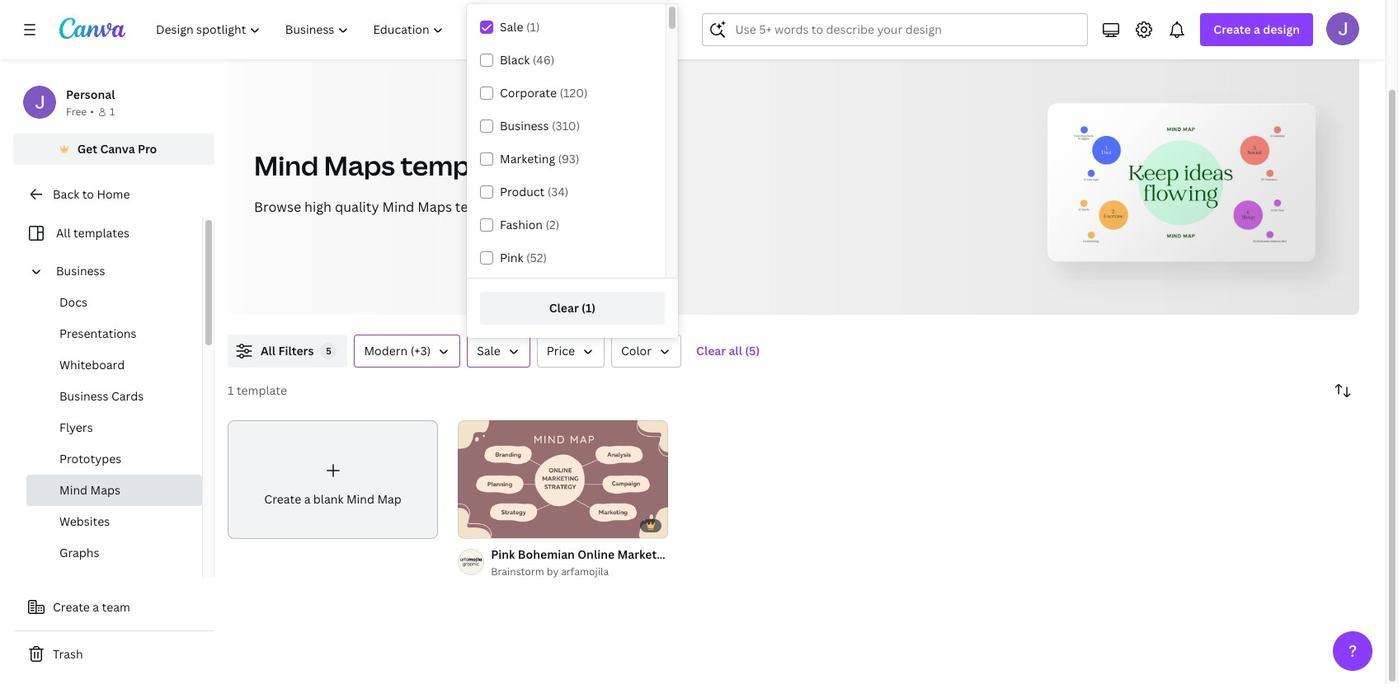 Task type: vqa. For each thing, say whether or not it's contained in the screenshot.


Task type: locate. For each thing, give the bounding box(es) containing it.
templates up fashion
[[455, 198, 519, 216]]

fashion (2)
[[500, 217, 560, 233]]

1 horizontal spatial create
[[264, 492, 301, 507]]

color
[[621, 343, 652, 359]]

free •
[[66, 105, 94, 119]]

mind inside pink bohemian online marketing mind map brainstorm by arfamojila
[[677, 547, 705, 563]]

team
[[102, 600, 130, 615]]

0 vertical spatial templates
[[401, 148, 535, 183]]

0 horizontal spatial (1)
[[526, 19, 540, 35]]

mind maps templates
[[254, 148, 535, 183]]

2 vertical spatial maps
[[90, 483, 120, 498]]

all
[[56, 225, 71, 241], [261, 343, 276, 359]]

Search search field
[[736, 14, 1078, 45]]

None search field
[[702, 13, 1089, 46]]

arfamojila
[[561, 565, 609, 579]]

a for design
[[1254, 21, 1261, 37]]

all left filters
[[261, 343, 276, 359]]

all templates link
[[23, 218, 192, 249]]

pink up brainstorm
[[491, 547, 515, 563]]

0 vertical spatial a
[[1254, 21, 1261, 37]]

all templates
[[56, 225, 130, 241]]

0 horizontal spatial create
[[53, 600, 90, 615]]

by
[[547, 565, 559, 579]]

design right the next
[[608, 198, 649, 216]]

0 horizontal spatial a
[[93, 600, 99, 615]]

0 horizontal spatial maps
[[90, 483, 120, 498]]

(52)
[[526, 250, 547, 266]]

free
[[66, 105, 87, 119]]

cards
[[111, 389, 144, 404]]

0 horizontal spatial 1
[[110, 105, 115, 119]]

(+3)
[[411, 343, 431, 359]]

create for create a blank mind map
[[264, 492, 301, 507]]

create inside button
[[53, 600, 90, 615]]

2 horizontal spatial create
[[1214, 21, 1251, 37]]

business for business
[[56, 263, 105, 279]]

docs link
[[26, 287, 202, 318]]

pink inside pink bohemian online marketing mind map brainstorm by arfamojila
[[491, 547, 515, 563]]

1 vertical spatial create
[[264, 492, 301, 507]]

1 vertical spatial pink
[[491, 547, 515, 563]]

bohemian
[[518, 547, 575, 563]]

browse
[[254, 198, 301, 216]]

1 horizontal spatial clear
[[696, 343, 726, 359]]

create a blank mind map element
[[228, 421, 438, 539]]

0 horizontal spatial clear
[[549, 300, 579, 316]]

(46)
[[533, 52, 555, 68]]

next
[[577, 198, 605, 216]]

1 vertical spatial design
[[608, 198, 649, 216]]

1 vertical spatial templates
[[455, 198, 519, 216]]

templates
[[401, 148, 535, 183], [455, 198, 519, 216], [73, 225, 130, 241]]

sale inside button
[[477, 343, 501, 359]]

map
[[377, 492, 402, 507], [708, 547, 733, 563]]

fashion
[[500, 217, 543, 233]]

(1) up black (46)
[[526, 19, 540, 35]]

create for create a team
[[53, 600, 90, 615]]

clear up the price
[[549, 300, 579, 316]]

pink for pink (52)
[[500, 250, 524, 266]]

modern
[[364, 343, 408, 359]]

online
[[578, 547, 615, 563]]

(34)
[[548, 184, 569, 200]]

1 vertical spatial map
[[708, 547, 733, 563]]

1 horizontal spatial a
[[304, 492, 311, 507]]

sale for sale (1)
[[500, 19, 524, 35]]

tree
[[234, 20, 258, 35]]

1 left template
[[228, 383, 234, 399]]

1 horizontal spatial 1
[[228, 383, 234, 399]]

0 vertical spatial 1
[[110, 105, 115, 119]]

0 vertical spatial (1)
[[526, 19, 540, 35]]

mind
[[254, 148, 319, 183], [382, 198, 414, 216], [59, 483, 88, 498], [346, 492, 375, 507], [677, 547, 705, 563]]

sale
[[500, 19, 524, 35], [477, 343, 501, 359]]

1 for 1 template
[[228, 383, 234, 399]]

0 vertical spatial pink
[[500, 250, 524, 266]]

0 vertical spatial design
[[1263, 21, 1300, 37]]

modern (+3) button
[[354, 335, 461, 368]]

all for all filters
[[261, 343, 276, 359]]

1 horizontal spatial all
[[261, 343, 276, 359]]

1 vertical spatial (1)
[[582, 300, 596, 316]]

sale up black on the left top
[[500, 19, 524, 35]]

clear left all
[[696, 343, 726, 359]]

home
[[97, 186, 130, 202]]

a inside create a team button
[[93, 600, 99, 615]]

high
[[304, 198, 332, 216]]

1 vertical spatial all
[[261, 343, 276, 359]]

business cards link
[[26, 381, 202, 412]]

marketing (93)
[[500, 151, 580, 167]]

corporate
[[500, 85, 557, 101]]

1 vertical spatial maps
[[418, 198, 452, 216]]

a inside create a blank mind map element
[[304, 492, 311, 507]]

1 right '•'
[[110, 105, 115, 119]]

0 vertical spatial sale
[[500, 19, 524, 35]]

0 vertical spatial map
[[377, 492, 402, 507]]

marketing
[[500, 151, 555, 167], [617, 547, 674, 563]]

pink bohemian online marketing mind map link
[[491, 546, 733, 564]]

pink left (52)
[[500, 250, 524, 266]]

(1) up price button
[[582, 300, 596, 316]]

browse high quality mind maps templates for your next design
[[254, 198, 649, 216]]

design left jacob simon icon
[[1263, 21, 1300, 37]]

a
[[1254, 21, 1261, 37], [304, 492, 311, 507], [93, 600, 99, 615]]

personal
[[66, 87, 115, 102]]

0 vertical spatial marketing
[[500, 151, 555, 167]]

business up flyers
[[59, 389, 109, 404]]

marketing right online
[[617, 547, 674, 563]]

(1) inside button
[[582, 300, 596, 316]]

0 horizontal spatial map
[[377, 492, 402, 507]]

clear for clear all (5)
[[696, 343, 726, 359]]

mind maps templates image
[[1008, 51, 1360, 315], [1056, 112, 1307, 254]]

1 vertical spatial sale
[[477, 343, 501, 359]]

templates down back to home
[[73, 225, 130, 241]]

0 vertical spatial all
[[56, 225, 71, 241]]

design
[[1263, 21, 1300, 37], [608, 198, 649, 216]]

for
[[523, 198, 541, 216]]

your
[[545, 198, 574, 216]]

all
[[729, 343, 742, 359]]

2 vertical spatial create
[[53, 600, 90, 615]]

0 vertical spatial create
[[1214, 21, 1251, 37]]

0 horizontal spatial all
[[56, 225, 71, 241]]

business for business (310)
[[500, 118, 549, 134]]

(1)
[[526, 19, 540, 35], [582, 300, 596, 316]]

pink
[[500, 250, 524, 266], [491, 547, 515, 563]]

2 vertical spatial business
[[59, 389, 109, 404]]

trash
[[53, 647, 83, 662]]

0 vertical spatial maps
[[324, 148, 395, 183]]

1 vertical spatial clear
[[696, 343, 726, 359]]

pink for pink bohemian online marketing mind map brainstorm by arfamojila
[[491, 547, 515, 563]]

1 vertical spatial marketing
[[617, 547, 674, 563]]

price
[[547, 343, 575, 359]]

websites
[[59, 514, 110, 530]]

0 vertical spatial business
[[500, 118, 549, 134]]

1 horizontal spatial maps
[[324, 148, 395, 183]]

pink bohemian online marketing mind map brainstorm by arfamojila
[[491, 547, 733, 579]]

create a blank mind map link
[[228, 421, 438, 539]]

1 vertical spatial 1
[[228, 383, 234, 399]]

business up docs
[[56, 263, 105, 279]]

maps down the prototypes link
[[90, 483, 120, 498]]

whiteboard
[[59, 357, 125, 373]]

marketing up product
[[500, 151, 555, 167]]

2 horizontal spatial a
[[1254, 21, 1261, 37]]

docs
[[59, 294, 87, 310]]

1
[[110, 105, 115, 119], [228, 383, 234, 399]]

(310)
[[552, 118, 580, 134]]

pink bohemian online marketing mind map image
[[458, 421, 669, 539]]

create for create a design
[[1214, 21, 1251, 37]]

flyers
[[59, 420, 93, 436]]

business (310)
[[500, 118, 580, 134]]

maps for mind maps
[[90, 483, 120, 498]]

maps up the "quality"
[[324, 148, 395, 183]]

0 vertical spatial clear
[[549, 300, 579, 316]]

all filters
[[261, 343, 314, 359]]

business down corporate
[[500, 118, 549, 134]]

all down back
[[56, 225, 71, 241]]

1 horizontal spatial (1)
[[582, 300, 596, 316]]

a inside create a design dropdown button
[[1254, 21, 1261, 37]]

1 vertical spatial a
[[304, 492, 311, 507]]

pro
[[138, 141, 157, 157]]

maps
[[324, 148, 395, 183], [418, 198, 452, 216], [90, 483, 120, 498]]

websites link
[[26, 507, 202, 538]]

1 horizontal spatial marketing
[[617, 547, 674, 563]]

2 horizontal spatial maps
[[418, 198, 452, 216]]

2 vertical spatial a
[[93, 600, 99, 615]]

maps down mind maps templates
[[418, 198, 452, 216]]

1 horizontal spatial map
[[708, 547, 733, 563]]

1 horizontal spatial design
[[1263, 21, 1300, 37]]

sale right (+3)
[[477, 343, 501, 359]]

create inside dropdown button
[[1214, 21, 1251, 37]]

templates up browse high quality mind maps templates for your next design
[[401, 148, 535, 183]]

brainstorm
[[491, 565, 544, 579]]

prototypes link
[[26, 444, 202, 475]]

1 vertical spatial business
[[56, 263, 105, 279]]

business link
[[50, 256, 192, 287]]



Task type: describe. For each thing, give the bounding box(es) containing it.
top level navigation element
[[145, 13, 663, 46]]

(1) for clear (1)
[[582, 300, 596, 316]]

blank
[[313, 492, 344, 507]]

map inside pink bohemian online marketing mind map brainstorm by arfamojila
[[708, 547, 733, 563]]

map inside create a blank mind map element
[[377, 492, 402, 507]]

black (46)
[[500, 52, 555, 68]]

product
[[500, 184, 545, 200]]

business cards
[[59, 389, 144, 404]]

0 horizontal spatial design
[[608, 198, 649, 216]]

1 for 1
[[110, 105, 115, 119]]

pink (52)
[[500, 250, 547, 266]]

1 template
[[228, 383, 287, 399]]

graphs
[[59, 545, 99, 561]]

jacob simon image
[[1327, 12, 1360, 45]]

presentations
[[59, 326, 137, 341]]

Sort by button
[[1327, 375, 1360, 408]]

(5)
[[745, 343, 760, 359]]

canva
[[100, 141, 135, 157]]

template
[[237, 383, 287, 399]]

clear all (5)
[[696, 343, 760, 359]]

prototypes
[[59, 451, 121, 467]]

chart
[[261, 20, 292, 35]]

corporate (120)
[[500, 85, 588, 101]]

get
[[77, 141, 97, 157]]

graphs link
[[26, 538, 202, 569]]

2 vertical spatial templates
[[73, 225, 130, 241]]

maps for mind maps templates
[[324, 148, 395, 183]]

a for team
[[93, 600, 99, 615]]

presentations link
[[26, 318, 202, 350]]

0 horizontal spatial marketing
[[500, 151, 555, 167]]

back
[[53, 186, 79, 202]]

create a team button
[[13, 591, 215, 624]]

sale (1)
[[500, 19, 540, 35]]

all for all templates
[[56, 225, 71, 241]]

black
[[500, 52, 530, 68]]

modern (+3)
[[364, 343, 431, 359]]

quality
[[335, 198, 379, 216]]

create a team
[[53, 600, 130, 615]]

clear (1) button
[[480, 292, 665, 325]]

get canva pro
[[77, 141, 157, 157]]

(93)
[[558, 151, 580, 167]]

create a blank mind map
[[264, 492, 402, 507]]

back to home
[[53, 186, 130, 202]]

5 filter options selected element
[[320, 343, 337, 360]]

flyers link
[[26, 412, 202, 444]]

clear (1)
[[549, 300, 596, 316]]

business for business cards
[[59, 389, 109, 404]]

price button
[[537, 335, 605, 368]]

trash link
[[13, 639, 215, 672]]

clear for clear (1)
[[549, 300, 579, 316]]

(120)
[[560, 85, 588, 101]]

mind maps
[[59, 483, 120, 498]]

(1) for sale (1)
[[526, 19, 540, 35]]

design inside dropdown button
[[1263, 21, 1300, 37]]

marketing inside pink bohemian online marketing mind map brainstorm by arfamojila
[[617, 547, 674, 563]]

back to home link
[[13, 178, 215, 211]]

sale button
[[467, 335, 530, 368]]

tree chart
[[234, 20, 292, 35]]

filters
[[278, 343, 314, 359]]

(2)
[[546, 217, 560, 233]]

sale for sale
[[477, 343, 501, 359]]

to
[[82, 186, 94, 202]]

create a design
[[1214, 21, 1300, 37]]

tree chart link
[[228, 12, 299, 45]]

whiteboard link
[[26, 350, 202, 381]]

get canva pro button
[[13, 134, 215, 165]]

clear all (5) button
[[688, 335, 768, 368]]

create a design button
[[1201, 13, 1313, 46]]

product (34)
[[500, 184, 569, 200]]

brainstorm by arfamojila link
[[491, 564, 669, 581]]

a for blank
[[304, 492, 311, 507]]

•
[[90, 105, 94, 119]]

color button
[[611, 335, 682, 368]]

5
[[326, 345, 331, 357]]



